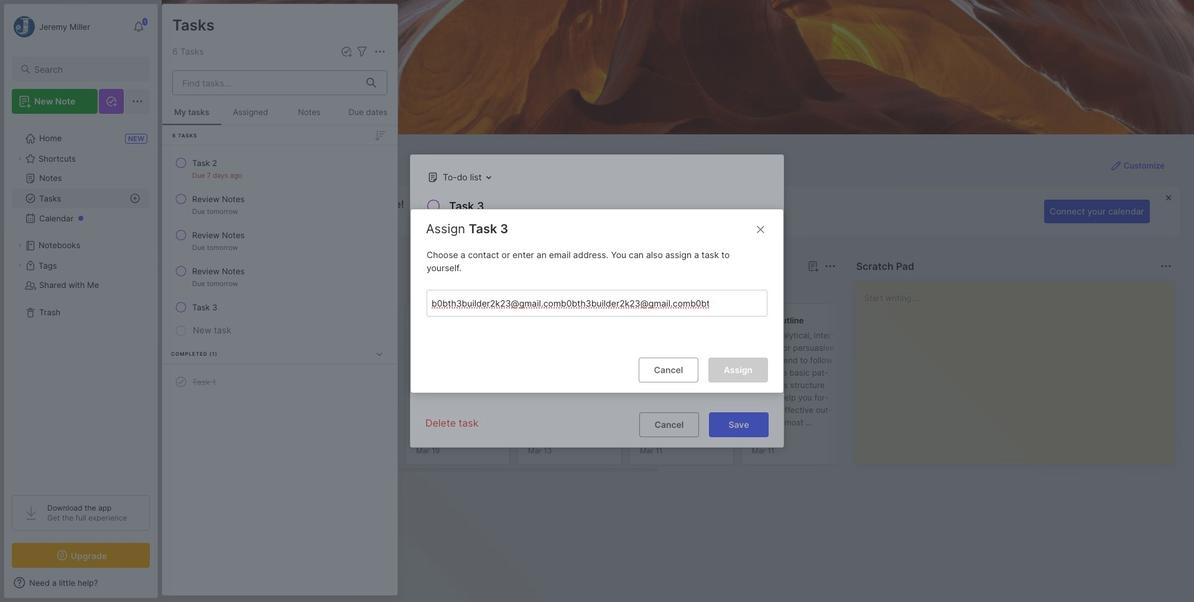 Task type: describe. For each thing, give the bounding box(es) containing it.
Search text field
[[34, 63, 139, 75]]

review notes 3 cell
[[192, 265, 245, 277]]

expand notebooks image
[[16, 242, 24, 249]]

new task image
[[340, 45, 353, 58]]

2 row from the top
[[167, 188, 393, 221]]

review notes 2 cell
[[192, 229, 245, 241]]

task 2 0 cell
[[192, 157, 217, 169]]

review notes 1 cell
[[192, 193, 245, 205]]

3 row from the top
[[167, 224, 393, 258]]

collapse 01_completed image
[[373, 348, 386, 360]]

thumbnail image
[[640, 390, 687, 437]]



Task type: locate. For each thing, give the bounding box(es) containing it.
tab
[[184, 281, 221, 296], [226, 281, 276, 296]]

row group
[[162, 126, 398, 404], [182, 304, 1077, 473]]

Start writing… text field
[[865, 282, 1174, 455]]

1 horizontal spatial tab
[[226, 281, 276, 296]]

2 tab from the left
[[226, 281, 276, 296]]

None search field
[[34, 62, 139, 77]]

task 3 4 cell
[[192, 301, 217, 314]]

task 1 0 cell
[[192, 376, 216, 388]]

tab down review notes 3 cell
[[226, 281, 276, 296]]

Add tag field
[[430, 296, 710, 310]]

tab up "task 3 4" cell
[[184, 281, 221, 296]]

row
[[167, 152, 393, 185], [167, 188, 393, 221], [167, 224, 393, 258], [167, 260, 393, 294], [167, 296, 393, 319], [167, 371, 393, 393]]

none search field inside main element
[[34, 62, 139, 77]]

1 row from the top
[[167, 152, 393, 185]]

Find tasks… text field
[[175, 72, 359, 93]]

5 row from the top
[[167, 296, 393, 319]]

close image
[[753, 222, 768, 237]]

1 tab from the left
[[184, 281, 221, 296]]

tree inside main element
[[4, 121, 157, 484]]

main element
[[0, 0, 162, 602]]

expand tags image
[[16, 262, 24, 269]]

4 row from the top
[[167, 260, 393, 294]]

0 horizontal spatial tab
[[184, 281, 221, 296]]

tab list
[[184, 281, 834, 296]]

tree
[[4, 121, 157, 484]]

6 row from the top
[[167, 371, 393, 393]]



Task type: vqa. For each thing, say whether or not it's contained in the screenshot.
second tab from right
yes



